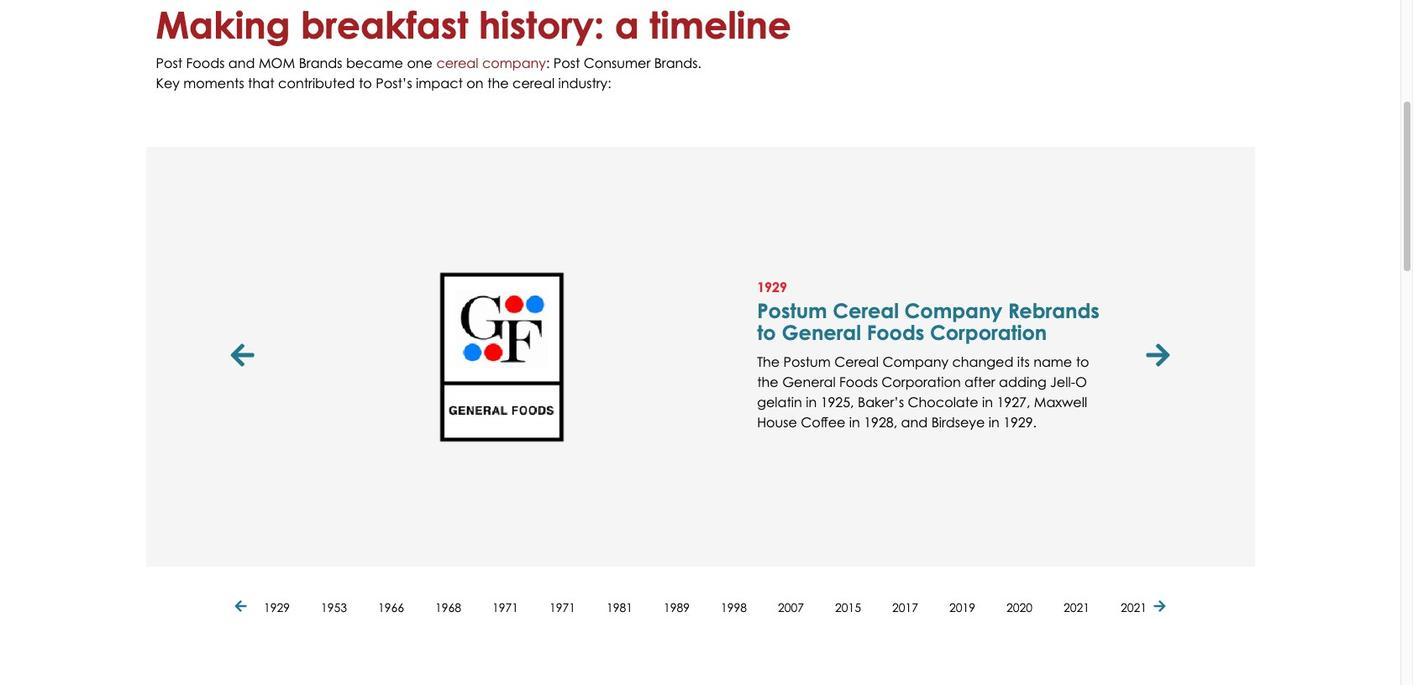 Task type: vqa. For each thing, say whether or not it's contained in the screenshot.
General Foods Logo
yes



Task type: describe. For each thing, give the bounding box(es) containing it.
birdseye
[[932, 415, 985, 431]]

industry:
[[558, 75, 611, 91]]

foods inside "the postum cereal company changed its name to the general foods corporation after adding jell-o gelatin in 1925, baker's chocolate in 1927, maxwell house coffee in 1928, and birdseye in 1929."
[[840, 374, 878, 391]]

gelatin
[[757, 395, 802, 411]]

general inside 1929 postum cereal company rebrands to general foods corporation
[[782, 320, 861, 345]]

breakfast
[[301, 3, 468, 47]]

previous image for bottom next icon
[[235, 601, 251, 615]]

the inside making breakfast history: a timeline post foods and mom brands became one cereal company : post consumer brands. key moments that contributed to post's impact on the cereal industry:
[[487, 75, 509, 91]]

cereal for the
[[835, 354, 879, 371]]

1925,
[[821, 395, 854, 411]]

2 1971 from the left
[[550, 601, 576, 615]]

brands
[[299, 54, 342, 71]]

name
[[1034, 354, 1072, 371]]

in down after
[[982, 395, 993, 411]]

chocolate
[[908, 395, 979, 411]]

timeline
[[650, 3, 792, 47]]

adding
[[999, 374, 1047, 391]]

and inside "the postum cereal company changed its name to the general foods corporation after adding jell-o gelatin in 1925, baker's chocolate in 1927, maxwell house coffee in 1928, and birdseye in 1929."
[[901, 415, 928, 431]]

changed
[[953, 354, 1014, 371]]

1929 for 1929
[[264, 601, 290, 615]]

foods inside making breakfast history: a timeline post foods and mom brands became one cereal company : post consumer brands. key moments that contributed to post's impact on the cereal industry:
[[186, 54, 225, 71]]

corporation inside 1929 postum cereal company rebrands to general foods corporation
[[930, 320, 1047, 345]]

1 horizontal spatial cereal
[[513, 75, 555, 91]]

postum for corporation
[[757, 298, 827, 323]]

2019
[[950, 601, 976, 615]]

maxwell
[[1034, 395, 1088, 411]]

making
[[156, 3, 290, 47]]

1928,
[[864, 415, 898, 431]]

moments
[[183, 75, 244, 91]]

impact
[[416, 75, 463, 91]]

became
[[346, 54, 403, 71]]

1998
[[721, 601, 747, 615]]

mom
[[259, 54, 295, 71]]

:
[[546, 54, 550, 71]]

o
[[1076, 374, 1087, 391]]

in left '1929.'
[[989, 415, 1000, 431]]

the inside "the postum cereal company changed its name to the general foods corporation after adding jell-o gelatin in 1925, baker's chocolate in 1927, maxwell house coffee in 1928, and birdseye in 1929."
[[757, 374, 779, 391]]

general inside "the postum cereal company changed its name to the general foods corporation after adding jell-o gelatin in 1925, baker's chocolate in 1927, maxwell house coffee in 1928, and birdseye in 1929."
[[782, 374, 836, 391]]

baker's
[[858, 395, 904, 411]]

on
[[467, 75, 484, 91]]

cereal for corporation
[[833, 298, 899, 323]]

company for rebrands
[[905, 298, 1003, 323]]

house
[[757, 415, 797, 431]]

1 post from the left
[[156, 54, 182, 71]]



Task type: locate. For each thing, give the bounding box(es) containing it.
corporation
[[930, 320, 1047, 345], [882, 374, 961, 391]]

1 vertical spatial cereal
[[513, 75, 555, 91]]

1 vertical spatial previous image
[[235, 601, 251, 615]]

one
[[407, 54, 433, 71]]

2 vertical spatial foods
[[840, 374, 878, 391]]

cereal up on
[[437, 54, 479, 71]]

and right 1928,
[[901, 415, 928, 431]]

the
[[757, 354, 780, 371]]

consumer
[[584, 54, 651, 71]]

to
[[359, 75, 372, 91], [757, 320, 776, 345], [1076, 354, 1090, 371]]

company up the changed
[[905, 298, 1003, 323]]

corporation inside "the postum cereal company changed its name to the general foods corporation after adding jell-o gelatin in 1925, baker's chocolate in 1927, maxwell house coffee in 1928, and birdseye in 1929."
[[882, 374, 961, 391]]

1 horizontal spatial to
[[757, 320, 776, 345]]

0 vertical spatial foods
[[186, 54, 225, 71]]

2015
[[835, 601, 861, 615]]

1929.
[[1003, 415, 1037, 431]]

making breakfast history: a timeline post foods and mom brands became one cereal company : post consumer brands. key moments that contributed to post's impact on the cereal industry:
[[156, 3, 792, 91]]

cereal inside "the postum cereal company changed its name to the general foods corporation after adding jell-o gelatin in 1925, baker's chocolate in 1927, maxwell house coffee in 1928, and birdseye in 1929."
[[835, 354, 879, 371]]

0 horizontal spatial the
[[487, 75, 509, 91]]

foods up moments
[[186, 54, 225, 71]]

1966
[[378, 601, 404, 615]]

1 vertical spatial general
[[782, 374, 836, 391]]

previous image for next icon in the carousel region
[[231, 344, 258, 370]]

1 horizontal spatial post
[[554, 54, 580, 71]]

1929 inside 1929 postum cereal company rebrands to general foods corporation
[[757, 279, 787, 296]]

1 vertical spatial next image
[[1154, 601, 1166, 615]]

carousel region
[[226, 147, 1175, 567]]

cereal down :
[[513, 75, 555, 91]]

2 horizontal spatial to
[[1076, 354, 1090, 371]]

jell-
[[1051, 374, 1076, 391]]

postum right the the at right
[[784, 354, 831, 371]]

post's
[[376, 75, 412, 91]]

cereal inside 1929 postum cereal company rebrands to general foods corporation
[[833, 298, 899, 323]]

to up o
[[1076, 354, 1090, 371]]

in
[[806, 395, 817, 411], [982, 395, 993, 411], [849, 415, 860, 431], [989, 415, 1000, 431]]

company inside 1929 postum cereal company rebrands to general foods corporation
[[905, 298, 1003, 323]]

1 horizontal spatial 1971
[[550, 601, 576, 615]]

rebrands
[[1008, 298, 1100, 323]]

in up coffee
[[806, 395, 817, 411]]

1 vertical spatial 1929
[[264, 601, 290, 615]]

to inside 1929 postum cereal company rebrands to general foods corporation
[[757, 320, 776, 345]]

0 horizontal spatial post
[[156, 54, 182, 71]]

1929 up the the at right
[[757, 279, 787, 296]]

2 vertical spatial to
[[1076, 354, 1090, 371]]

general foods logo image
[[295, 219, 709, 495]]

1971
[[492, 601, 519, 615], [550, 601, 576, 615]]

contributed
[[278, 75, 355, 91]]

postum for the
[[784, 354, 831, 371]]

1929 postum cereal company rebrands to general foods corporation
[[757, 279, 1100, 345]]

1968
[[435, 601, 461, 615]]

0 vertical spatial 1929
[[757, 279, 787, 296]]

company
[[905, 298, 1003, 323], [883, 354, 949, 371]]

to inside making breakfast history: a timeline post foods and mom brands became one cereal company : post consumer brands. key moments that contributed to post's impact on the cereal industry:
[[359, 75, 372, 91]]

the
[[487, 75, 509, 91], [757, 374, 779, 391]]

1 1971 from the left
[[492, 601, 519, 615]]

foods up '1925,'
[[840, 374, 878, 391]]

1 vertical spatial cereal
[[835, 354, 879, 371]]

the postum cereal company changed its name to the general foods corporation after adding jell-o gelatin in 1925, baker's chocolate in 1927, maxwell house coffee in 1928, and birdseye in 1929.
[[757, 354, 1090, 431]]

0 vertical spatial and
[[228, 54, 255, 71]]

1927,
[[997, 395, 1031, 411]]

cereal
[[833, 298, 899, 323], [835, 354, 879, 371]]

2007
[[778, 601, 804, 615]]

0 horizontal spatial and
[[228, 54, 255, 71]]

corporation up the changed
[[930, 320, 1047, 345]]

2 post from the left
[[554, 54, 580, 71]]

cereal company link
[[437, 54, 546, 71]]

key
[[156, 75, 180, 91]]

next image
[[1147, 344, 1170, 370], [1154, 601, 1166, 615]]

0 vertical spatial to
[[359, 75, 372, 91]]

1 vertical spatial to
[[757, 320, 776, 345]]

0 vertical spatial corporation
[[930, 320, 1047, 345]]

1 horizontal spatial and
[[901, 415, 928, 431]]

0 vertical spatial general
[[782, 320, 861, 345]]

and inside making breakfast history: a timeline post foods and mom brands became one cereal company : post consumer brands. key moments that contributed to post's impact on the cereal industry:
[[228, 54, 255, 71]]

1981
[[607, 601, 633, 615]]

0 vertical spatial next image
[[1147, 344, 1170, 370]]

general
[[782, 320, 861, 345], [782, 374, 836, 391]]

previous image
[[231, 344, 258, 370], [235, 601, 251, 615]]

0 vertical spatial postum
[[757, 298, 827, 323]]

1 2021 from the left
[[1064, 601, 1090, 615]]

post up key
[[156, 54, 182, 71]]

0 horizontal spatial 1929
[[264, 601, 290, 615]]

post right :
[[554, 54, 580, 71]]

0 horizontal spatial cereal
[[437, 54, 479, 71]]

2017
[[892, 601, 919, 615]]

the down the the at right
[[757, 374, 779, 391]]

and
[[228, 54, 255, 71], [901, 415, 928, 431]]

1 vertical spatial the
[[757, 374, 779, 391]]

2021
[[1064, 601, 1090, 615], [1121, 601, 1147, 615]]

corporation up chocolate at right bottom
[[882, 374, 961, 391]]

postum
[[757, 298, 827, 323], [784, 354, 831, 371]]

0 vertical spatial previous image
[[231, 344, 258, 370]]

company up chocolate at right bottom
[[883, 354, 949, 371]]

foods inside 1929 postum cereal company rebrands to general foods corporation
[[867, 320, 925, 345]]

postum inside "the postum cereal company changed its name to the general foods corporation after adding jell-o gelatin in 1925, baker's chocolate in 1927, maxwell house coffee in 1928, and birdseye in 1929."
[[784, 354, 831, 371]]

to inside "the postum cereal company changed its name to the general foods corporation after adding jell-o gelatin in 1925, baker's chocolate in 1927, maxwell house coffee in 1928, and birdseye in 1929."
[[1076, 354, 1090, 371]]

0 vertical spatial cereal
[[833, 298, 899, 323]]

its
[[1018, 354, 1030, 371]]

to up the the at right
[[757, 320, 776, 345]]

0 vertical spatial company
[[905, 298, 1003, 323]]

0 horizontal spatial to
[[359, 75, 372, 91]]

that
[[248, 75, 274, 91]]

0 vertical spatial cereal
[[437, 54, 479, 71]]

1929 for 1929 postum cereal company rebrands to general foods corporation
[[757, 279, 787, 296]]

2020
[[1007, 601, 1033, 615]]

0 horizontal spatial 1971
[[492, 601, 519, 615]]

foods
[[186, 54, 225, 71], [867, 320, 925, 345], [840, 374, 878, 391]]

a
[[615, 3, 639, 47]]

after
[[965, 374, 996, 391]]

postum inside 1929 postum cereal company rebrands to general foods corporation
[[757, 298, 827, 323]]

1971 right 1968
[[492, 601, 519, 615]]

1971 left 1981
[[550, 601, 576, 615]]

in left 1928,
[[849, 415, 860, 431]]

1929
[[757, 279, 787, 296], [264, 601, 290, 615]]

0 vertical spatial the
[[487, 75, 509, 91]]

2 2021 from the left
[[1121, 601, 1147, 615]]

previous image inside the carousel region
[[231, 344, 258, 370]]

history:
[[479, 3, 604, 47]]

company for changed
[[883, 354, 949, 371]]

1 horizontal spatial 1929
[[757, 279, 787, 296]]

and up 'that'
[[228, 54, 255, 71]]

brands.
[[654, 54, 702, 71]]

next image inside the carousel region
[[1147, 344, 1170, 370]]

1 vertical spatial corporation
[[882, 374, 961, 391]]

cereal
[[437, 54, 479, 71], [513, 75, 555, 91]]

1 vertical spatial and
[[901, 415, 928, 431]]

1989
[[664, 601, 690, 615]]

the down cereal company link
[[487, 75, 509, 91]]

foods up "the postum cereal company changed its name to the general foods corporation after adding jell-o gelatin in 1925, baker's chocolate in 1927, maxwell house coffee in 1928, and birdseye in 1929."
[[867, 320, 925, 345]]

1929 left 1953 on the left of the page
[[264, 601, 290, 615]]

0 horizontal spatial 2021
[[1064, 601, 1090, 615]]

coffee
[[801, 415, 846, 431]]

to down became
[[359, 75, 372, 91]]

1 vertical spatial postum
[[784, 354, 831, 371]]

postum up the the at right
[[757, 298, 827, 323]]

1 vertical spatial company
[[883, 354, 949, 371]]

1953
[[321, 601, 347, 615]]

company
[[482, 54, 546, 71]]

post
[[156, 54, 182, 71], [554, 54, 580, 71]]

company inside "the postum cereal company changed its name to the general foods corporation after adding jell-o gelatin in 1925, baker's chocolate in 1927, maxwell house coffee in 1928, and birdseye in 1929."
[[883, 354, 949, 371]]

1 vertical spatial foods
[[867, 320, 925, 345]]

1 horizontal spatial 2021
[[1121, 601, 1147, 615]]

1 horizontal spatial the
[[757, 374, 779, 391]]



